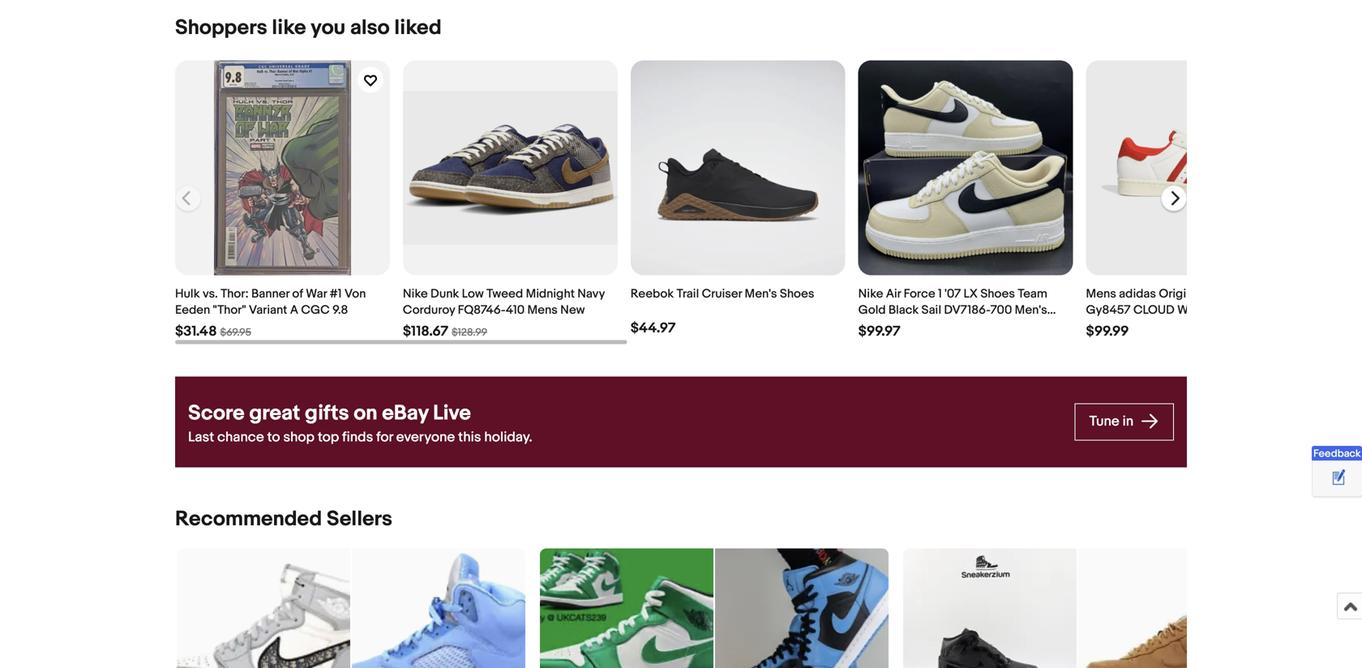 Task type: describe. For each thing, give the bounding box(es) containing it.
liked
[[394, 16, 442, 41]]

sizes
[[888, 319, 918, 334]]

cgc
[[301, 303, 330, 318]]

$99.99 text field
[[1086, 323, 1129, 340]]

banner
[[251, 287, 290, 301]]

war
[[306, 287, 327, 301]]

0 horizontal spatial shoes
[[780, 287, 815, 301]]

recommended
[[175, 507, 322, 532]]

team
[[1018, 287, 1048, 301]]

chance
[[217, 429, 264, 446]]

corduroy
[[403, 303, 455, 318]]

tune in link
[[1075, 404, 1174, 441]]

$118.67 text field
[[403, 323, 449, 340]]

$99.97 text field
[[859, 323, 901, 340]]

700
[[991, 303, 1012, 318]]

von
[[345, 287, 366, 301]]

reebok trail cruiser men's shoes
[[631, 287, 815, 301]]

nike for dv7186-
[[859, 287, 884, 301]]

black
[[889, 303, 919, 318]]

fq8746-
[[458, 303, 506, 318]]

this
[[458, 429, 481, 446]]

air
[[886, 287, 901, 301]]

of
[[292, 287, 303, 301]]

$69.95
[[220, 326, 251, 339]]

410
[[506, 303, 525, 318]]

gy8457
[[1086, 303, 1131, 318]]

score great gifts on ebay live link
[[188, 400, 1062, 428]]

tweed
[[487, 287, 523, 301]]

$44.97 text field
[[631, 320, 676, 337]]

previous price $128.99 text field
[[452, 326, 488, 339]]

low
[[462, 287, 484, 301]]

$44.97
[[631, 320, 676, 337]]

men's inside nike air force 1 '07 lx shoes team gold black sail dv7186-700 men's multi sizes
[[1015, 303, 1048, 318]]

everyone
[[396, 429, 455, 446]]

holiday.
[[484, 429, 533, 446]]

$128.99
[[452, 326, 488, 339]]

hulk vs. thor: banner of war #1 von eeden "thor" variant a cgc 9.8 $31.48 $69.95
[[175, 287, 366, 340]]

#1
[[330, 287, 342, 301]]

shoes inside mens adidas originals superstar 82 gy8457 cloud white/vivid red shoes
[[1086, 319, 1121, 334]]

vs.
[[203, 287, 218, 301]]

for
[[376, 429, 393, 446]]

great
[[249, 401, 300, 426]]

"thor"
[[213, 303, 246, 318]]

reebok
[[631, 287, 674, 301]]

shoppers like you also liked
[[175, 16, 442, 41]]

to
[[267, 429, 280, 446]]



Task type: vqa. For each thing, say whether or not it's contained in the screenshot.


Task type: locate. For each thing, give the bounding box(es) containing it.
gifts
[[305, 401, 349, 426]]

a
[[290, 303, 298, 318]]

shoes up 700
[[981, 287, 1015, 301]]

shop
[[283, 429, 315, 446]]

$118.67
[[403, 323, 449, 340]]

nike
[[403, 287, 428, 301], [859, 287, 884, 301]]

mens inside mens adidas originals superstar 82 gy8457 cloud white/vivid red shoes
[[1086, 287, 1117, 301]]

superstar
[[1212, 287, 1265, 301]]

top
[[318, 429, 339, 446]]

force
[[904, 287, 936, 301]]

nike air force 1 '07 lx shoes team gold black sail dv7186-700 men's multi sizes
[[859, 287, 1048, 334]]

1 vertical spatial men's
[[1015, 303, 1048, 318]]

$99.97
[[859, 323, 901, 340]]

2 horizontal spatial shoes
[[1086, 319, 1121, 334]]

82
[[1268, 287, 1282, 301]]

originals
[[1159, 287, 1209, 301]]

score
[[188, 401, 245, 426]]

1 horizontal spatial mens
[[1086, 287, 1117, 301]]

9.8
[[332, 303, 348, 318]]

last
[[188, 429, 214, 446]]

adidas
[[1119, 287, 1156, 301]]

dv7186-
[[944, 303, 991, 318]]

finds
[[342, 429, 373, 446]]

0 horizontal spatial men's
[[745, 287, 777, 301]]

men's right the cruiser
[[745, 287, 777, 301]]

trail
[[677, 287, 699, 301]]

variant
[[249, 303, 287, 318]]

eeden
[[175, 303, 210, 318]]

on
[[354, 401, 378, 426]]

previous price $69.95 text field
[[220, 326, 251, 339]]

hulk
[[175, 287, 200, 301]]

tune
[[1090, 413, 1120, 430]]

lx
[[964, 287, 978, 301]]

mens down the midnight
[[528, 303, 558, 318]]

dunk
[[431, 287, 459, 301]]

shoes inside nike air force 1 '07 lx shoes team gold black sail dv7186-700 men's multi sizes
[[981, 287, 1015, 301]]

cruiser
[[702, 287, 742, 301]]

new
[[561, 303, 585, 318]]

1
[[938, 287, 942, 301]]

shoes right the cruiser
[[780, 287, 815, 301]]

men's
[[745, 287, 777, 301], [1015, 303, 1048, 318]]

you
[[311, 16, 346, 41]]

ebay
[[382, 401, 429, 426]]

0 horizontal spatial mens
[[528, 303, 558, 318]]

1 vertical spatial mens
[[528, 303, 558, 318]]

nike up gold
[[859, 287, 884, 301]]

nike dunk low tweed midnight navy corduroy fq8746-410 mens new $118.67 $128.99
[[403, 287, 605, 340]]

2 nike from the left
[[859, 287, 884, 301]]

mens inside nike dunk low tweed midnight navy corduroy fq8746-410 mens new $118.67 $128.99
[[528, 303, 558, 318]]

shoes down gy8457 on the top of the page
[[1086, 319, 1121, 334]]

nike for $118.67
[[403, 287, 428, 301]]

1 nike from the left
[[403, 287, 428, 301]]

'07
[[945, 287, 961, 301]]

$99.99
[[1086, 323, 1129, 340]]

white/vivid
[[1178, 303, 1251, 318]]

recommended sellers
[[175, 507, 393, 532]]

shoppers
[[175, 16, 267, 41]]

$31.48 text field
[[175, 323, 217, 340]]

sellers
[[327, 507, 393, 532]]

multi
[[859, 319, 886, 334]]

feedback
[[1314, 448, 1361, 460]]

1 horizontal spatial men's
[[1015, 303, 1048, 318]]

nike inside nike dunk low tweed midnight navy corduroy fq8746-410 mens new $118.67 $128.99
[[403, 287, 428, 301]]

shoes
[[780, 287, 815, 301], [981, 287, 1015, 301], [1086, 319, 1121, 334]]

mens up gy8457 on the top of the page
[[1086, 287, 1117, 301]]

mens adidas originals superstar 82 gy8457 cloud white/vivid red shoes
[[1086, 287, 1282, 334]]

thor:
[[221, 287, 249, 301]]

mens
[[1086, 287, 1117, 301], [528, 303, 558, 318]]

men's down the team
[[1015, 303, 1048, 318]]

0 vertical spatial mens
[[1086, 287, 1117, 301]]

cloud
[[1134, 303, 1175, 318]]

navy
[[578, 287, 605, 301]]

also
[[350, 16, 390, 41]]

nike inside nike air force 1 '07 lx shoes team gold black sail dv7186-700 men's multi sizes
[[859, 287, 884, 301]]

gold
[[859, 303, 886, 318]]

0 vertical spatial men's
[[745, 287, 777, 301]]

live
[[433, 401, 471, 426]]

score great gifts on ebay live last chance to shop top finds for everyone this holiday.
[[188, 401, 533, 446]]

tune in
[[1090, 413, 1137, 430]]

like
[[272, 16, 306, 41]]

nike up corduroy at top left
[[403, 287, 428, 301]]

in
[[1123, 413, 1134, 430]]

midnight
[[526, 287, 575, 301]]

1 horizontal spatial nike
[[859, 287, 884, 301]]

$31.48
[[175, 323, 217, 340]]

1 horizontal spatial shoes
[[981, 287, 1015, 301]]

sail
[[922, 303, 942, 318]]

0 horizontal spatial nike
[[403, 287, 428, 301]]

red
[[1254, 303, 1277, 318]]



